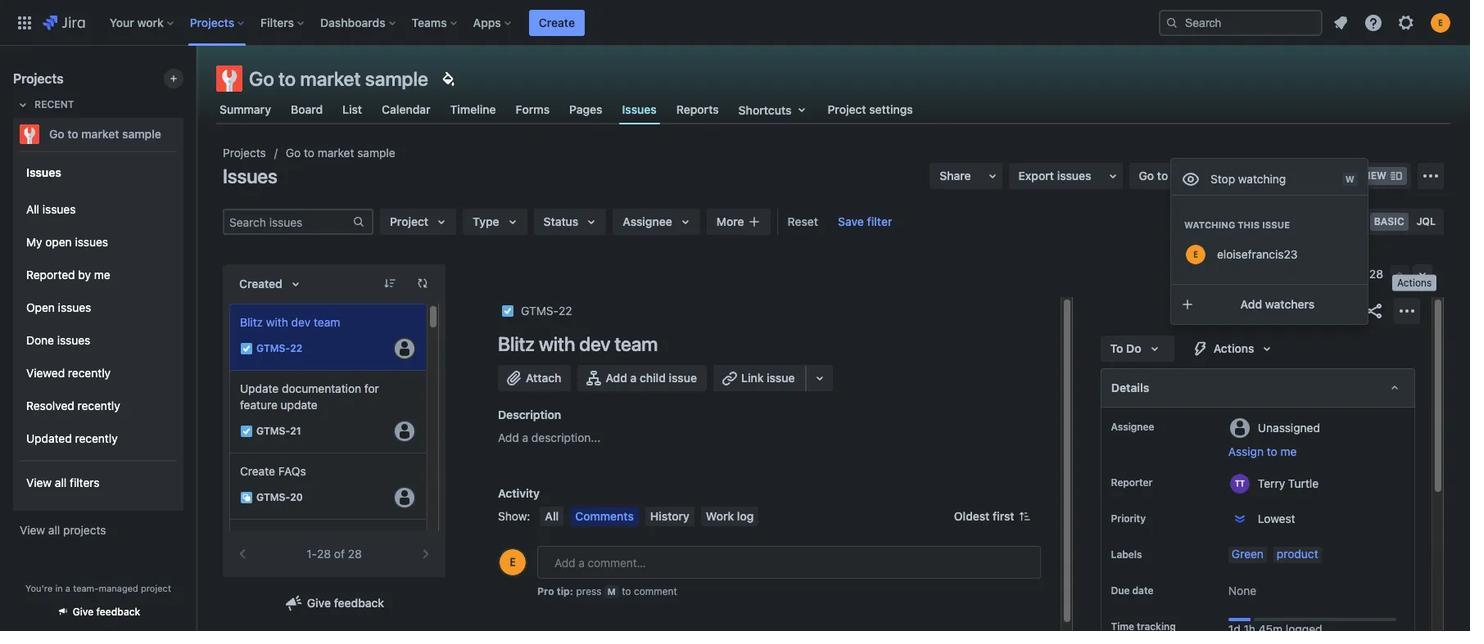 Task type: locate. For each thing, give the bounding box(es) containing it.
gtms- down create faqs
[[256, 492, 290, 504]]

banner containing your work
[[0, 0, 1471, 46]]

1 vertical spatial task image
[[240, 425, 253, 438]]

sort descending image
[[383, 277, 397, 290]]

of right the 1 on the top of the page
[[1356, 267, 1367, 281]]

add inside add watchers button
[[1241, 297, 1263, 311]]

projects button
[[185, 9, 251, 36]]

list for list view
[[1246, 170, 1267, 182]]

2 horizontal spatial issue
[[1263, 220, 1291, 230]]

to inside button
[[1267, 445, 1278, 459]]

me right by
[[94, 268, 110, 282]]

market up all issues link at top
[[81, 127, 119, 141]]

1 vertical spatial with
[[539, 333, 575, 356]]

view down updated
[[26, 476, 52, 490]]

view for detail view
[[1362, 170, 1387, 182]]

your work button
[[105, 9, 180, 36]]

1 vertical spatial blitz with dev team
[[498, 333, 658, 356]]

project
[[828, 102, 867, 116], [390, 215, 429, 229]]

market up list link
[[300, 67, 361, 90]]

green
[[1232, 547, 1264, 561]]

all inside button
[[545, 510, 559, 524]]

export issues
[[1019, 169, 1092, 183]]

filters
[[261, 15, 294, 29]]

add left watchers at the right top of page
[[1241, 297, 1263, 311]]

0 horizontal spatial issue
[[669, 371, 697, 385]]

2 vertical spatial create
[[240, 531, 275, 545]]

issues up watching
[[1187, 169, 1221, 183]]

0 horizontal spatial view
[[1270, 170, 1296, 182]]

oldest first button
[[945, 507, 1041, 527]]

all inside group
[[55, 476, 67, 490]]

sidebar navigation image
[[179, 66, 215, 98]]

0 vertical spatial dev
[[291, 315, 311, 329]]

blitz with dev team down gtms-22 link
[[498, 333, 658, 356]]

team up documentation
[[314, 315, 340, 329]]

resolved recently
[[26, 399, 120, 413]]

0 horizontal spatial gtms-22
[[256, 343, 303, 355]]

sample up calendar
[[365, 67, 428, 90]]

add watchers button
[[1172, 292, 1368, 318]]

give feedback down 1-28 of 28
[[307, 597, 384, 610]]

all for all issues
[[26, 202, 39, 216]]

all up the my
[[26, 202, 39, 216]]

1 horizontal spatial 22
[[559, 304, 573, 318]]

0 horizontal spatial of
[[334, 547, 345, 561]]

1 horizontal spatial give feedback
[[307, 597, 384, 610]]

1 vertical spatial recently
[[77, 399, 120, 413]]

issues
[[622, 102, 657, 116], [223, 165, 277, 188], [26, 165, 61, 179]]

go to market sample up list link
[[249, 67, 428, 90]]

2 horizontal spatial a
[[631, 371, 637, 385]]

profile image of eloisefrancis23 image
[[500, 550, 526, 576]]

go right open export issues dropdown image
[[1139, 169, 1155, 183]]

go to market sample link down list link
[[286, 143, 395, 163]]

me
[[94, 268, 110, 282], [1281, 445, 1297, 459]]

0 horizontal spatial blitz with dev team
[[240, 315, 340, 329]]

0 vertical spatial task image
[[240, 342, 253, 356]]

sub task image
[[240, 492, 253, 505]]

recently down the resolved recently link
[[75, 431, 118, 445]]

recently down viewed recently link
[[77, 399, 120, 413]]

28 right the 1 on the top of the page
[[1370, 267, 1384, 281]]

basic
[[1375, 215, 1405, 228]]

0 vertical spatial recently
[[68, 366, 111, 380]]

0 vertical spatial a
[[631, 371, 637, 385]]

your profile and settings image
[[1431, 13, 1451, 32]]

0 vertical spatial me
[[94, 268, 110, 282]]

issues up viewed recently
[[57, 333, 90, 347]]

task image up the update at the bottom left of the page
[[240, 342, 253, 356]]

a right the in
[[65, 583, 70, 594]]

1 horizontal spatial 28
[[348, 547, 362, 561]]

sample left 'add to starred' icon
[[122, 127, 161, 141]]

1-
[[307, 547, 317, 561]]

28 down pager
[[317, 547, 331, 561]]

add a child issue
[[606, 371, 697, 385]]

1 vertical spatial add
[[606, 371, 628, 385]]

task image
[[240, 342, 253, 356], [240, 425, 253, 438]]

gtms-21
[[256, 426, 301, 438]]

1 horizontal spatial me
[[1281, 445, 1297, 459]]

all left filters
[[55, 476, 67, 490]]

2 vertical spatial add
[[498, 431, 519, 445]]

project for project settings
[[828, 102, 867, 116]]

2 task image from the top
[[240, 425, 253, 438]]

1 vertical spatial of
[[334, 547, 345, 561]]

actions up details element on the bottom of the page
[[1214, 342, 1255, 356]]

project left the settings
[[828, 102, 867, 116]]

gtms-
[[521, 304, 559, 318], [256, 343, 290, 355], [256, 426, 290, 438], [256, 492, 290, 504]]

first
[[993, 510, 1015, 524]]

issues down all issues link at top
[[75, 235, 108, 249]]

give down 1-
[[307, 597, 331, 610]]

all inside group
[[26, 202, 39, 216]]

calendar link
[[379, 95, 434, 125]]

issue
[[1263, 220, 1291, 230], [669, 371, 697, 385], [767, 371, 795, 385]]

2 horizontal spatial add
[[1241, 297, 1263, 311]]

menu bar containing all
[[537, 507, 762, 527]]

issues up open
[[42, 202, 76, 216]]

1 horizontal spatial of
[[1356, 267, 1367, 281]]

0 horizontal spatial me
[[94, 268, 110, 282]]

priority
[[1112, 513, 1146, 525]]

created
[[239, 277, 283, 291]]

do
[[1127, 342, 1142, 356]]

issues right export
[[1058, 169, 1092, 183]]

history
[[651, 510, 690, 524]]

project settings link
[[825, 95, 917, 125]]

2 vertical spatial recently
[[75, 431, 118, 445]]

0 vertical spatial create
[[539, 15, 575, 29]]

add for add watchers
[[1241, 297, 1263, 311]]

team up add a child issue button at the bottom left of the page
[[615, 333, 658, 356]]

issue inside group
[[1263, 220, 1291, 230]]

settings
[[870, 102, 913, 116]]

0 horizontal spatial 22
[[290, 343, 303, 355]]

create for create one-pager
[[240, 531, 275, 545]]

0 horizontal spatial with
[[266, 315, 288, 329]]

issues inside button
[[1058, 169, 1092, 183]]

1 horizontal spatial list
[[1246, 170, 1267, 182]]

1 vertical spatial me
[[1281, 445, 1297, 459]]

recently
[[68, 366, 111, 380], [77, 399, 120, 413], [75, 431, 118, 445]]

1 horizontal spatial blitz
[[498, 333, 535, 356]]

me down unassigned
[[1281, 445, 1297, 459]]

your work
[[110, 15, 164, 29]]

add for add a child issue
[[606, 371, 628, 385]]

press
[[576, 586, 602, 598]]

go inside go to all issues link
[[1139, 169, 1155, 183]]

child
[[640, 371, 666, 385]]

1 vertical spatial blitz
[[498, 333, 535, 356]]

jira image
[[43, 13, 85, 32], [43, 13, 85, 32]]

feedback for leftmost give feedback button
[[96, 606, 140, 619]]

my open issues
[[26, 235, 108, 249]]

0 vertical spatial of
[[1356, 267, 1367, 281]]

to do button
[[1101, 336, 1175, 362]]

project up refresh image
[[390, 215, 429, 229]]

2 group from the top
[[20, 188, 177, 460]]

reports link
[[673, 95, 722, 125]]

work
[[706, 510, 734, 524]]

product link
[[1274, 547, 1322, 564]]

0 horizontal spatial give feedback
[[73, 606, 140, 619]]

a for description...
[[522, 431, 529, 445]]

issues
[[1058, 169, 1092, 183], [1187, 169, 1221, 183], [42, 202, 76, 216], [75, 235, 108, 249], [58, 300, 91, 314], [57, 333, 90, 347]]

all right show:
[[545, 510, 559, 524]]

create for create
[[539, 15, 575, 29]]

gtms-22 up the update at the bottom left of the page
[[256, 343, 303, 355]]

watching this issue group
[[1172, 202, 1368, 278]]

view left the detail
[[1270, 170, 1296, 182]]

issues for done issues
[[57, 333, 90, 347]]

1 vertical spatial list
[[1246, 170, 1267, 182]]

0 vertical spatial go to market sample
[[249, 67, 428, 90]]

open share dialog image
[[983, 166, 1003, 186]]

add a child issue button
[[578, 365, 707, 392]]

1 of 28
[[1348, 267, 1384, 281]]

view for list view
[[1270, 170, 1296, 182]]

0 vertical spatial project
[[828, 102, 867, 116]]

created button
[[229, 271, 315, 297]]

of right 1-
[[334, 547, 345, 561]]

issues down projects link
[[223, 165, 277, 188]]

give feedback button down you're in a team-managed project
[[46, 599, 150, 626]]

open
[[26, 300, 55, 314]]

a inside button
[[631, 371, 637, 385]]

faqs
[[278, 465, 306, 479]]

tab list
[[206, 95, 1461, 125]]

0 horizontal spatial add
[[498, 431, 519, 445]]

create left one-
[[240, 531, 275, 545]]

issues right pages
[[622, 102, 657, 116]]

view right w
[[1362, 170, 1387, 182]]

go to market sample link down recent
[[13, 118, 177, 151]]

issues down reported by me
[[58, 300, 91, 314]]

0 vertical spatial projects
[[190, 15, 234, 29]]

project inside "dropdown button"
[[390, 215, 429, 229]]

0 horizontal spatial feedback
[[96, 606, 140, 619]]

all left stop
[[1172, 169, 1184, 183]]

calendar
[[382, 102, 431, 116]]

recently down the done issues link on the bottom left of page
[[68, 366, 111, 380]]

group
[[20, 151, 177, 510], [20, 188, 177, 460]]

assignee
[[1112, 421, 1155, 433]]

task image for update documentation for feature update
[[240, 425, 253, 438]]

actions up actions 'icon'
[[1398, 277, 1432, 289]]

issue right child
[[669, 371, 697, 385]]

order by image
[[286, 274, 305, 294]]

add left child
[[606, 371, 628, 385]]

1 task image from the top
[[240, 342, 253, 356]]

reset
[[788, 215, 819, 229]]

timeline link
[[447, 95, 499, 125]]

0 horizontal spatial give
[[73, 606, 94, 619]]

1 vertical spatial all
[[55, 476, 67, 490]]

all issues
[[26, 202, 76, 216]]

1 vertical spatial gtms-22
[[256, 343, 303, 355]]

share image
[[1365, 302, 1385, 321]]

banner
[[0, 0, 1471, 46]]

one-
[[278, 531, 303, 545]]

save filter
[[838, 215, 893, 229]]

in
[[55, 583, 63, 594]]

1 group from the top
[[20, 151, 177, 510]]

issue right the link
[[767, 371, 795, 385]]

issue right this
[[1263, 220, 1291, 230]]

list right stop
[[1246, 170, 1267, 182]]

2 vertical spatial all
[[48, 524, 60, 538]]

0 vertical spatial view
[[26, 476, 52, 490]]

link issue
[[742, 371, 795, 385]]

with down created popup button
[[266, 315, 288, 329]]

go to market sample down recent
[[49, 127, 161, 141]]

0 vertical spatial actions
[[1398, 277, 1432, 289]]

0 horizontal spatial project
[[390, 215, 429, 229]]

0 horizontal spatial all
[[26, 202, 39, 216]]

22
[[559, 304, 573, 318], [290, 343, 303, 355]]

eloisefrancis23
[[1218, 247, 1298, 261]]

reports
[[677, 102, 719, 116]]

list right "board"
[[343, 102, 362, 116]]

give feedback button down 1-28 of 28
[[274, 591, 394, 617]]

menu bar
[[537, 507, 762, 527]]

1 vertical spatial view
[[20, 524, 45, 538]]

blitz
[[240, 315, 263, 329], [498, 333, 535, 356]]

1-28 of 28
[[307, 547, 362, 561]]

resolved
[[26, 399, 74, 413]]

0 horizontal spatial list
[[343, 102, 362, 116]]

projects down summary link
[[223, 146, 266, 160]]

me inside button
[[1281, 445, 1297, 459]]

blitz down created
[[240, 315, 263, 329]]

group containing all issues
[[20, 188, 177, 460]]

2 horizontal spatial issues
[[622, 102, 657, 116]]

2 vertical spatial projects
[[223, 146, 266, 160]]

gtms-22 up the "attach"
[[521, 304, 573, 318]]

give feedback down you're in a team-managed project
[[73, 606, 140, 619]]

all
[[1172, 169, 1184, 183], [55, 476, 67, 490], [48, 524, 60, 538]]

type button
[[463, 209, 527, 235]]

view for view all filters
[[26, 476, 52, 490]]

market down list link
[[318, 146, 354, 160]]

actions tooltip
[[1393, 275, 1437, 291]]

apps button
[[468, 9, 518, 36]]

1 horizontal spatial project
[[828, 102, 867, 116]]

gtms-22 link
[[521, 302, 573, 321]]

search image
[[1166, 16, 1179, 29]]

give down the team-
[[73, 606, 94, 619]]

1 horizontal spatial all
[[545, 510, 559, 524]]

list view
[[1246, 170, 1296, 182]]

detail view
[[1324, 170, 1387, 182]]

1 horizontal spatial view
[[1362, 170, 1387, 182]]

0 horizontal spatial actions
[[1214, 342, 1255, 356]]

tab list containing issues
[[206, 95, 1461, 125]]

21
[[290, 426, 301, 438]]

22 up the "attach"
[[559, 304, 573, 318]]

issues for export issues
[[1058, 169, 1092, 183]]

a down description
[[522, 431, 529, 445]]

sample down list link
[[357, 146, 395, 160]]

1 vertical spatial all
[[545, 510, 559, 524]]

create right apps popup button
[[539, 15, 575, 29]]

1 view from the left
[[1270, 170, 1296, 182]]

feedback down 1-28 of 28
[[334, 597, 384, 610]]

to right assign
[[1267, 445, 1278, 459]]

go down recent
[[49, 127, 64, 141]]

teams
[[412, 15, 447, 29]]

gtms- up the update at the bottom left of the page
[[256, 343, 290, 355]]

1 vertical spatial team
[[615, 333, 658, 356]]

actions inside actions tooltip
[[1398, 277, 1432, 289]]

all left projects
[[48, 524, 60, 538]]

1 horizontal spatial actions
[[1398, 277, 1432, 289]]

assign to me
[[1229, 445, 1297, 459]]

set background color image
[[438, 69, 458, 88]]

dev down order by image
[[291, 315, 311, 329]]

issues up the all issues
[[26, 165, 61, 179]]

Search field
[[1159, 9, 1323, 36]]

projects
[[190, 15, 234, 29], [13, 71, 64, 86], [223, 146, 266, 160]]

appswitcher icon image
[[15, 13, 34, 32]]

1 vertical spatial a
[[522, 431, 529, 445]]

0 horizontal spatial give feedback button
[[46, 599, 150, 626]]

projects up recent
[[13, 71, 64, 86]]

go down board 'link'
[[286, 146, 301, 160]]

me inside "link"
[[94, 268, 110, 282]]

0 vertical spatial blitz with dev team
[[240, 315, 340, 329]]

a left child
[[631, 371, 637, 385]]

blitz with dev team
[[240, 315, 340, 329], [498, 333, 658, 356]]

dev up add a child issue button at the bottom left of the page
[[579, 333, 611, 356]]

0 vertical spatial all
[[26, 202, 39, 216]]

green link
[[1229, 547, 1268, 564]]

comments
[[575, 510, 634, 524]]

add down description
[[498, 431, 519, 445]]

projects right work
[[190, 15, 234, 29]]

1 vertical spatial actions
[[1214, 342, 1255, 356]]

create inside button
[[539, 15, 575, 29]]

1 horizontal spatial gtms-22
[[521, 304, 573, 318]]

28 right 1-
[[348, 547, 362, 561]]

view left projects
[[20, 524, 45, 538]]

1 horizontal spatial add
[[606, 371, 628, 385]]

0 vertical spatial gtms-22
[[521, 304, 573, 318]]

go to market sample down list link
[[286, 146, 395, 160]]

0 horizontal spatial a
[[65, 583, 70, 594]]

pages link
[[566, 95, 606, 125]]

open export issues dropdown image
[[1103, 166, 1123, 186]]

resolved recently link
[[20, 390, 177, 423]]

1 horizontal spatial a
[[522, 431, 529, 445]]

blitz with dev team down order by image
[[240, 315, 340, 329]]

with down gtms-22 link
[[539, 333, 575, 356]]

22 up documentation
[[290, 343, 303, 355]]

log
[[737, 510, 754, 524]]

reset button
[[778, 209, 828, 235]]

add for add a description...
[[498, 431, 519, 445]]

me for assign to me
[[1281, 445, 1297, 459]]

Add a comment… field
[[538, 547, 1041, 579]]

projects for projects link
[[223, 146, 266, 160]]

comment
[[634, 586, 678, 598]]

blitz up attach "button"
[[498, 333, 535, 356]]

1 vertical spatial project
[[390, 215, 429, 229]]

0 vertical spatial add
[[1241, 297, 1263, 311]]

tip:
[[557, 586, 574, 598]]

feedback down managed
[[96, 606, 140, 619]]

updated
[[26, 431, 72, 445]]

view for view all projects
[[20, 524, 45, 538]]

gtms- down feature
[[256, 426, 290, 438]]

projects inside popup button
[[190, 15, 234, 29]]

stop watching
[[1211, 172, 1287, 186]]

feedback for give feedback button to the right
[[334, 597, 384, 610]]

add inside add a child issue button
[[606, 371, 628, 385]]

1 horizontal spatial dev
[[579, 333, 611, 356]]

create up sub task image on the left
[[240, 465, 275, 479]]

attach
[[526, 371, 562, 385]]

1 horizontal spatial feedback
[[334, 597, 384, 610]]

task image down feature
[[240, 425, 253, 438]]

1 horizontal spatial go to market sample link
[[286, 143, 395, 163]]

detail
[[1324, 170, 1359, 182]]

2 view from the left
[[1362, 170, 1387, 182]]

view all filters
[[26, 476, 100, 490]]



Task type: vqa. For each thing, say whether or not it's contained in the screenshot.
the Settings ICON
yes



Task type: describe. For each thing, give the bounding box(es) containing it.
watching
[[1239, 172, 1287, 186]]

viewed recently link
[[20, 357, 177, 390]]

dashboards button
[[316, 9, 402, 36]]

gtms- up the "attach"
[[521, 304, 559, 318]]

1 horizontal spatial give
[[307, 597, 331, 610]]

2 vertical spatial a
[[65, 583, 70, 594]]

go to all issues
[[1139, 169, 1221, 183]]

reported
[[26, 268, 75, 282]]

0 vertical spatial 22
[[559, 304, 573, 318]]

task image for blitz with dev team
[[240, 342, 253, 356]]

group containing issues
[[20, 151, 177, 510]]

board link
[[288, 95, 326, 125]]

reported by me link
[[20, 259, 177, 292]]

project settings
[[828, 102, 913, 116]]

all for filters
[[55, 476, 67, 490]]

none
[[1229, 584, 1257, 598]]

to do
[[1111, 342, 1142, 356]]

labels pin to top. only you can see pinned fields. image
[[1146, 549, 1159, 562]]

add watchers
[[1241, 297, 1315, 311]]

go up summary
[[249, 67, 274, 90]]

create faqs
[[240, 465, 306, 479]]

1 vertical spatial market
[[81, 127, 119, 141]]

share
[[940, 169, 971, 183]]

w
[[1346, 173, 1355, 184]]

work log button
[[701, 507, 759, 527]]

0 horizontal spatial dev
[[291, 315, 311, 329]]

all issues link
[[20, 193, 177, 226]]

history button
[[646, 507, 695, 527]]

comments button
[[570, 507, 639, 527]]

0 horizontal spatial team
[[314, 315, 340, 329]]

all for projects
[[48, 524, 60, 538]]

watching this issue
[[1185, 220, 1291, 230]]

reporter
[[1112, 477, 1153, 489]]

dashboards
[[320, 15, 386, 29]]

by
[[78, 268, 91, 282]]

summary link
[[216, 95, 274, 125]]

refresh image
[[416, 277, 429, 290]]

notifications image
[[1331, 13, 1351, 32]]

1 vertical spatial projects
[[13, 71, 64, 86]]

0 horizontal spatial issues
[[26, 165, 61, 179]]

project button
[[380, 209, 456, 235]]

priority pin to top. only you can see pinned fields. image
[[1150, 513, 1163, 526]]

your
[[110, 15, 134, 29]]

oldest
[[954, 510, 990, 524]]

1 horizontal spatial blitz with dev team
[[498, 333, 658, 356]]

create for create faqs
[[240, 465, 275, 479]]

my
[[26, 235, 42, 249]]

updated recently link
[[20, 423, 177, 456]]

newest first image
[[1018, 510, 1031, 524]]

to down board 'link'
[[304, 146, 315, 160]]

date
[[1133, 585, 1154, 597]]

20
[[290, 492, 303, 504]]

project for project
[[390, 215, 429, 229]]

projects
[[63, 524, 106, 538]]

1 horizontal spatial issue
[[767, 371, 795, 385]]

recently for resolved recently
[[77, 399, 120, 413]]

save filter button
[[828, 209, 902, 235]]

managed
[[99, 583, 138, 594]]

2 vertical spatial market
[[318, 146, 354, 160]]

turtle
[[1289, 476, 1319, 490]]

details element
[[1101, 369, 1416, 408]]

pro
[[538, 586, 554, 598]]

issues for all issues
[[42, 202, 76, 216]]

help image
[[1364, 13, 1384, 32]]

save
[[838, 215, 864, 229]]

add to starred image
[[179, 125, 198, 144]]

show:
[[498, 510, 530, 524]]

2 vertical spatial sample
[[357, 146, 395, 160]]

filters button
[[256, 9, 311, 36]]

2 vertical spatial go to market sample
[[286, 146, 395, 160]]

recent
[[34, 98, 74, 111]]

work
[[137, 15, 164, 29]]

import and bulk change issues image
[[1422, 166, 1441, 186]]

1 horizontal spatial give feedback button
[[274, 591, 394, 617]]

to down recent
[[67, 127, 78, 141]]

issues for open issues
[[58, 300, 91, 314]]

0 vertical spatial blitz
[[240, 315, 263, 329]]

Search issues text field
[[225, 211, 352, 234]]

gtms-20
[[256, 492, 303, 504]]

open issues link
[[20, 292, 177, 324]]

collapse recent projects image
[[13, 95, 33, 115]]

recently for updated recently
[[75, 431, 118, 445]]

settings image
[[1397, 13, 1417, 32]]

m
[[608, 587, 616, 597]]

0 vertical spatial with
[[266, 315, 288, 329]]

actions image
[[1398, 302, 1418, 321]]

time tracking pin to top. only you can see pinned fields. image
[[1180, 621, 1193, 632]]

actions inside actions popup button
[[1214, 342, 1255, 356]]

update documentation for feature update
[[240, 382, 379, 412]]

create one-pager link
[[229, 520, 426, 587]]

1 horizontal spatial issues
[[223, 165, 277, 188]]

all button
[[540, 507, 564, 527]]

create project image
[[167, 72, 180, 85]]

open issues
[[26, 300, 91, 314]]

list for list
[[343, 102, 362, 116]]

0 vertical spatial all
[[1172, 169, 1184, 183]]

pages
[[570, 102, 603, 116]]

give feedback for give feedback button to the right
[[307, 597, 384, 610]]

1 horizontal spatial with
[[539, 333, 575, 356]]

create one-pager
[[240, 531, 334, 545]]

details
[[1112, 381, 1150, 395]]

link
[[742, 371, 764, 385]]

terry turtle
[[1259, 476, 1319, 490]]

forms
[[516, 102, 550, 116]]

description
[[498, 408, 561, 422]]

actions button
[[1181, 336, 1288, 362]]

share button
[[930, 163, 1003, 189]]

all for all
[[545, 510, 559, 524]]

export
[[1019, 169, 1055, 183]]

gtms- for create faqs
[[256, 492, 290, 504]]

0 vertical spatial market
[[300, 67, 361, 90]]

1 vertical spatial go to market sample
[[49, 127, 161, 141]]

1 vertical spatial 22
[[290, 343, 303, 355]]

assignee pin to top. only you can see pinned fields. image
[[1158, 421, 1171, 434]]

project
[[141, 583, 171, 594]]

gtms- for blitz with dev team
[[256, 343, 290, 355]]

assign
[[1229, 445, 1264, 459]]

pager
[[303, 531, 334, 545]]

give feedback for leftmost give feedback button
[[73, 606, 140, 619]]

1 vertical spatial sample
[[122, 127, 161, 141]]

product
[[1277, 547, 1319, 561]]

0 horizontal spatial go to market sample link
[[13, 118, 177, 151]]

to up "board"
[[279, 67, 296, 90]]

me for reported by me
[[94, 268, 110, 282]]

done
[[26, 333, 54, 347]]

1 vertical spatial dev
[[579, 333, 611, 356]]

recently for viewed recently
[[68, 366, 111, 380]]

add a description...
[[498, 431, 601, 445]]

1 horizontal spatial team
[[615, 333, 658, 356]]

0 horizontal spatial 28
[[317, 547, 331, 561]]

lowest
[[1259, 512, 1296, 526]]

eloisefrancis23 button
[[1172, 237, 1368, 273]]

to right open export issues dropdown image
[[1158, 169, 1169, 183]]

viewed
[[26, 366, 65, 380]]

go to all issues link
[[1130, 163, 1231, 189]]

primary element
[[10, 0, 1159, 45]]

apps
[[473, 15, 501, 29]]

0 vertical spatial sample
[[365, 67, 428, 90]]

2 horizontal spatial 28
[[1370, 267, 1384, 281]]

description...
[[532, 431, 601, 445]]

to right 'm'
[[622, 586, 631, 598]]

projects for the projects popup button
[[190, 15, 234, 29]]

gtms- for update documentation for feature update
[[256, 426, 290, 438]]

watching
[[1185, 220, 1236, 230]]

a for child
[[631, 371, 637, 385]]

unassigned
[[1259, 421, 1321, 435]]

filter
[[867, 215, 893, 229]]



